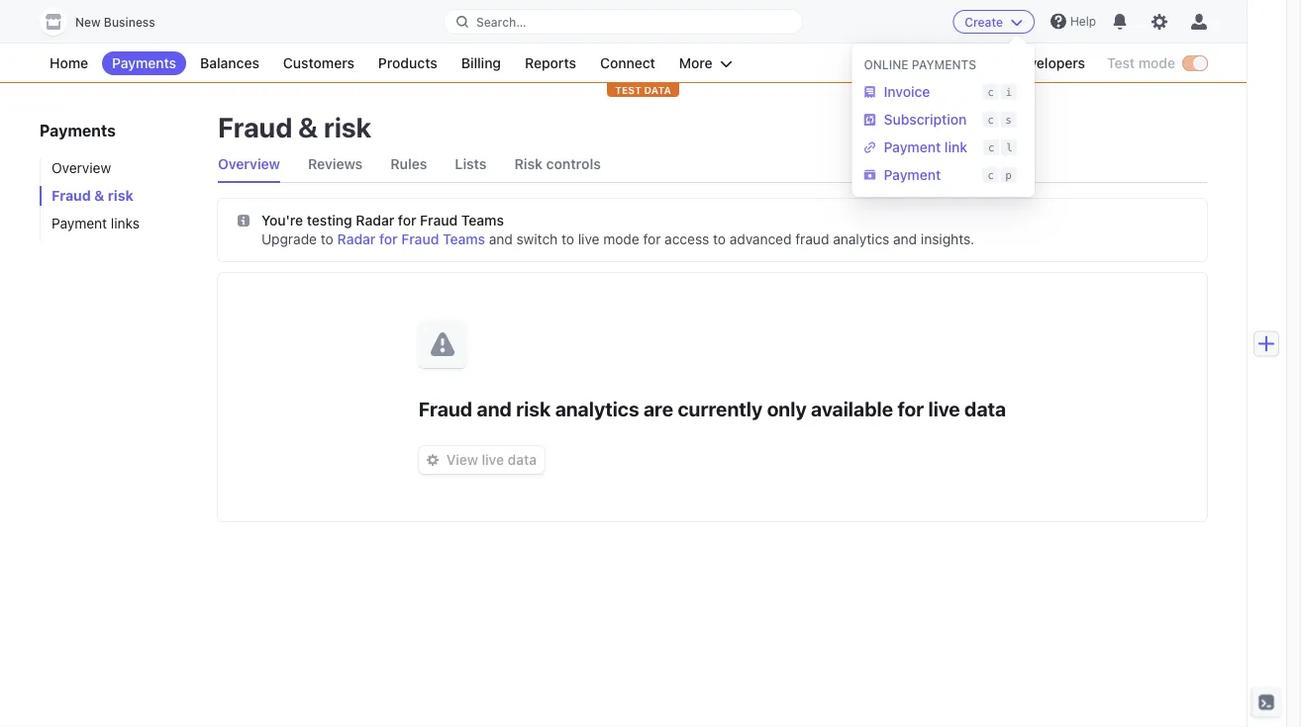 Task type: vqa. For each thing, say whether or not it's contained in the screenshot.
developers Link
yes



Task type: describe. For each thing, give the bounding box(es) containing it.
1 horizontal spatial data
[[965, 397, 1006, 420]]

subscription
[[884, 111, 967, 128]]

reviews
[[308, 156, 363, 172]]

search…
[[476, 15, 526, 29]]

rules link
[[390, 147, 427, 182]]

0 vertical spatial risk
[[324, 110, 371, 143]]

1 vertical spatial analytics
[[555, 397, 639, 420]]

overview link for fraud & risk
[[218, 147, 280, 182]]

payment link
[[884, 139, 967, 155]]

balances
[[200, 55, 259, 71]]

more button
[[669, 51, 742, 75]]

risk
[[514, 156, 543, 172]]

c for payment link
[[988, 141, 994, 153]]

create button
[[953, 10, 1035, 34]]

overview for fraud & risk
[[218, 156, 280, 172]]

fraud up view
[[419, 397, 472, 420]]

currently
[[678, 397, 763, 420]]

svg image inside view live data button
[[427, 455, 439, 466]]

2 horizontal spatial live
[[928, 397, 960, 420]]

risk controls
[[514, 156, 601, 172]]

l
[[1006, 141, 1012, 153]]

upgrade
[[261, 231, 317, 248]]

reviews link
[[308, 147, 363, 182]]

for left access
[[643, 231, 661, 248]]

switch
[[517, 231, 558, 248]]

online payments
[[864, 57, 976, 71]]

payments link
[[102, 51, 186, 75]]

new business button
[[40, 8, 175, 36]]

products link
[[368, 51, 447, 75]]

for down "rules" link
[[379, 231, 398, 248]]

analytics inside the you're testing radar for fraud teams upgrade to radar for fraud teams and switch to live mode for access to advanced fraud analytics and insights.
[[833, 231, 890, 248]]

help
[[1070, 14, 1096, 28]]

1 to from the left
[[321, 231, 333, 248]]

payment for payment links
[[51, 215, 107, 232]]

home
[[50, 55, 88, 71]]

fraud down balances link
[[218, 110, 292, 143]]

0 vertical spatial radar
[[356, 212, 394, 229]]

fraud up radar for fraud teams link
[[420, 212, 458, 229]]

view
[[446, 452, 478, 468]]

c for payment
[[987, 169, 994, 181]]

test data
[[615, 84, 671, 96]]

lists
[[455, 156, 487, 172]]

and left insights.
[[893, 231, 917, 248]]

balances link
[[190, 51, 269, 75]]

data
[[644, 84, 671, 96]]

live inside the you're testing radar for fraud teams upgrade to radar for fraud teams and switch to live mode for access to advanced fraud analytics and insights.
[[578, 231, 600, 248]]

payment for payment link
[[884, 139, 941, 155]]

developers link
[[1002, 51, 1095, 75]]

create
[[965, 15, 1003, 29]]

connect
[[600, 55, 655, 71]]

risk controls link
[[514, 147, 601, 182]]

1 vertical spatial teams
[[443, 231, 485, 248]]

payment links
[[51, 215, 140, 232]]

test
[[1107, 55, 1135, 71]]

connect link
[[590, 51, 665, 75]]

1 horizontal spatial fraud & risk
[[218, 110, 371, 143]]

2 to from the left
[[561, 231, 574, 248]]

business
[[104, 15, 155, 29]]

data inside button
[[508, 452, 537, 468]]

customers link
[[273, 51, 364, 75]]

c for subscription
[[987, 113, 994, 126]]

are
[[644, 397, 673, 420]]

lists link
[[455, 147, 487, 182]]

fraud up payment links
[[51, 188, 91, 204]]



Task type: locate. For each thing, give the bounding box(es) containing it.
c left l
[[988, 141, 994, 153]]

risk up payment links link
[[108, 188, 133, 204]]

risk
[[324, 110, 371, 143], [108, 188, 133, 204], [516, 397, 551, 420]]

radar for fraud teams link
[[337, 231, 485, 248]]

available
[[811, 397, 893, 420]]

payments down business
[[112, 55, 176, 71]]

2 vertical spatial live
[[482, 452, 504, 468]]

view live data button
[[419, 447, 545, 474]]

to down testing
[[321, 231, 333, 248]]

0 horizontal spatial to
[[321, 231, 333, 248]]

1 horizontal spatial risk
[[324, 110, 371, 143]]

analytics
[[833, 231, 890, 248], [555, 397, 639, 420]]

insights.
[[921, 231, 975, 248]]

s
[[1005, 113, 1012, 126]]

svg image
[[238, 215, 250, 227], [427, 455, 439, 466]]

you're testing radar for fraud teams upgrade to radar for fraud teams and switch to live mode for access to advanced fraud analytics and insights.
[[261, 212, 975, 248]]

test
[[615, 84, 641, 96]]

mode right test
[[1138, 55, 1175, 71]]

0 vertical spatial live
[[578, 231, 600, 248]]

0 horizontal spatial svg image
[[238, 215, 250, 227]]

payment down payment link
[[884, 167, 941, 183]]

live
[[578, 231, 600, 248], [928, 397, 960, 420], [482, 452, 504, 468]]

1 vertical spatial mode
[[603, 231, 639, 248]]

0 horizontal spatial risk
[[108, 188, 133, 204]]

& up payment links
[[94, 188, 104, 204]]

fraud
[[218, 110, 292, 143], [51, 188, 91, 204], [420, 212, 458, 229], [401, 231, 439, 248], [419, 397, 472, 420]]

0 horizontal spatial data
[[508, 452, 537, 468]]

&
[[298, 110, 318, 143], [94, 188, 104, 204]]

developers
[[1012, 55, 1085, 71]]

0 vertical spatial fraud & risk
[[218, 110, 371, 143]]

data
[[965, 397, 1006, 420], [508, 452, 537, 468]]

more
[[679, 55, 713, 71]]

fraud & risk up payment links
[[51, 188, 133, 204]]

0 horizontal spatial live
[[482, 452, 504, 468]]

3 c from the top
[[988, 141, 994, 153]]

payment links link
[[40, 214, 198, 234]]

new
[[75, 15, 101, 29]]

reports link
[[515, 51, 586, 75]]

1 vertical spatial fraud & risk
[[51, 188, 133, 204]]

radar down testing
[[337, 231, 376, 248]]

for
[[398, 212, 416, 229], [379, 231, 398, 248], [643, 231, 661, 248], [898, 397, 924, 420]]

0 horizontal spatial analytics
[[555, 397, 639, 420]]

2 horizontal spatial to
[[713, 231, 726, 248]]

payment
[[884, 139, 941, 155], [884, 167, 941, 183], [51, 215, 107, 232]]

risk up view live data
[[516, 397, 551, 420]]

0 vertical spatial teams
[[461, 212, 504, 229]]

home link
[[40, 51, 98, 75]]

tab list
[[218, 147, 1207, 183]]

0 horizontal spatial overview
[[51, 160, 111, 176]]

payments
[[912, 57, 976, 71]]

1 horizontal spatial svg image
[[427, 455, 439, 466]]

live right available
[[928, 397, 960, 420]]

links
[[111, 215, 140, 232]]

view live data
[[446, 452, 537, 468]]

4 c from the top
[[987, 169, 994, 181]]

3 to from the left
[[713, 231, 726, 248]]

fraud & risk
[[218, 110, 371, 143], [51, 188, 133, 204]]

1 vertical spatial data
[[508, 452, 537, 468]]

analytics right fraud
[[833, 231, 890, 248]]

fraud down "rules" link
[[401, 231, 439, 248]]

you're
[[261, 212, 303, 229]]

p
[[1005, 169, 1012, 181]]

Search… search field
[[445, 9, 802, 34]]

only
[[767, 397, 807, 420]]

svg image left you're
[[238, 215, 250, 227]]

fraud & risk link
[[40, 186, 198, 206]]

c for invoice
[[987, 86, 994, 98]]

c
[[987, 86, 994, 98], [987, 113, 994, 126], [988, 141, 994, 153], [987, 169, 994, 181]]

test mode
[[1107, 55, 1175, 71]]

invoice
[[884, 84, 930, 100]]

overview link
[[218, 147, 280, 182], [40, 158, 198, 178]]

teams
[[461, 212, 504, 229], [443, 231, 485, 248]]

overview up you're
[[218, 156, 280, 172]]

svg image left view
[[427, 455, 439, 466]]

1 horizontal spatial overview link
[[218, 147, 280, 182]]

teams left switch
[[443, 231, 485, 248]]

& up reviews
[[298, 110, 318, 143]]

mode left access
[[603, 231, 639, 248]]

2 vertical spatial payment
[[51, 215, 107, 232]]

live right switch
[[578, 231, 600, 248]]

fraud and risk analytics are currently only available for live data
[[419, 397, 1006, 420]]

new business
[[75, 15, 155, 29]]

1 horizontal spatial analytics
[[833, 231, 890, 248]]

c left s
[[987, 113, 994, 126]]

risk up reviews
[[324, 110, 371, 143]]

0 vertical spatial &
[[298, 110, 318, 143]]

0 horizontal spatial mode
[[603, 231, 639, 248]]

i
[[1005, 86, 1012, 98]]

payments down home link
[[40, 121, 116, 140]]

1 vertical spatial payment
[[884, 167, 941, 183]]

1 horizontal spatial to
[[561, 231, 574, 248]]

mode inside the you're testing radar for fraud teams upgrade to radar for fraud teams and switch to live mode for access to advanced fraud analytics and insights.
[[603, 231, 639, 248]]

payment left links
[[51, 215, 107, 232]]

link
[[945, 139, 967, 155]]

1 vertical spatial risk
[[108, 188, 133, 204]]

rules
[[390, 156, 427, 172]]

1 horizontal spatial mode
[[1138, 55, 1175, 71]]

overview for payments
[[51, 160, 111, 176]]

1 vertical spatial &
[[94, 188, 104, 204]]

for right available
[[898, 397, 924, 420]]

2 vertical spatial risk
[[516, 397, 551, 420]]

live right view
[[482, 452, 504, 468]]

and
[[489, 231, 513, 248], [893, 231, 917, 248], [477, 397, 512, 420]]

to right switch
[[561, 231, 574, 248]]

risk inside fraud & risk link
[[108, 188, 133, 204]]

2 c from the top
[[987, 113, 994, 126]]

fraud & risk up reviews
[[218, 110, 371, 143]]

1 vertical spatial payments
[[40, 121, 116, 140]]

0 vertical spatial payment
[[884, 139, 941, 155]]

live inside button
[[482, 452, 504, 468]]

help button
[[1043, 5, 1104, 37]]

overview link for payments
[[40, 158, 198, 178]]

online
[[864, 57, 909, 71]]

and up view live data
[[477, 397, 512, 420]]

radar up radar for fraud teams link
[[356, 212, 394, 229]]

and left switch
[[489, 231, 513, 248]]

0 horizontal spatial overview link
[[40, 158, 198, 178]]

0 horizontal spatial fraud & risk
[[51, 188, 133, 204]]

overview up fraud & risk link
[[51, 160, 111, 176]]

1 horizontal spatial &
[[298, 110, 318, 143]]

testing
[[307, 212, 352, 229]]

0 vertical spatial mode
[[1138, 55, 1175, 71]]

access
[[665, 231, 709, 248]]

billing
[[461, 55, 501, 71]]

analytics left are
[[555, 397, 639, 420]]

teams down lists link
[[461, 212, 504, 229]]

0 vertical spatial payments
[[112, 55, 176, 71]]

advanced
[[730, 231, 792, 248]]

Search… text field
[[445, 9, 802, 34]]

to right access
[[713, 231, 726, 248]]

2 horizontal spatial risk
[[516, 397, 551, 420]]

1 vertical spatial live
[[928, 397, 960, 420]]

tab list containing overview
[[218, 147, 1207, 183]]

1 vertical spatial radar
[[337, 231, 376, 248]]

1 c from the top
[[987, 86, 994, 98]]

payments
[[112, 55, 176, 71], [40, 121, 116, 140]]

billing link
[[451, 51, 511, 75]]

0 vertical spatial data
[[965, 397, 1006, 420]]

payment for payment
[[884, 167, 941, 183]]

c left i
[[987, 86, 994, 98]]

payment down subscription
[[884, 139, 941, 155]]

0 horizontal spatial &
[[94, 188, 104, 204]]

fraud
[[795, 231, 829, 248]]

0 vertical spatial svg image
[[238, 215, 250, 227]]

products
[[378, 55, 437, 71]]

mode
[[1138, 55, 1175, 71], [603, 231, 639, 248]]

0 vertical spatial analytics
[[833, 231, 890, 248]]

radar
[[356, 212, 394, 229], [337, 231, 376, 248]]

to
[[321, 231, 333, 248], [561, 231, 574, 248], [713, 231, 726, 248]]

1 horizontal spatial live
[[578, 231, 600, 248]]

customers
[[283, 55, 354, 71]]

controls
[[546, 156, 601, 172]]

overview link up you're
[[218, 147, 280, 182]]

for up radar for fraud teams link
[[398, 212, 416, 229]]

c left p
[[987, 169, 994, 181]]

overview
[[218, 156, 280, 172], [51, 160, 111, 176]]

reports
[[525, 55, 576, 71]]

1 vertical spatial svg image
[[427, 455, 439, 466]]

1 horizontal spatial overview
[[218, 156, 280, 172]]

overview link up fraud & risk link
[[40, 158, 198, 178]]



